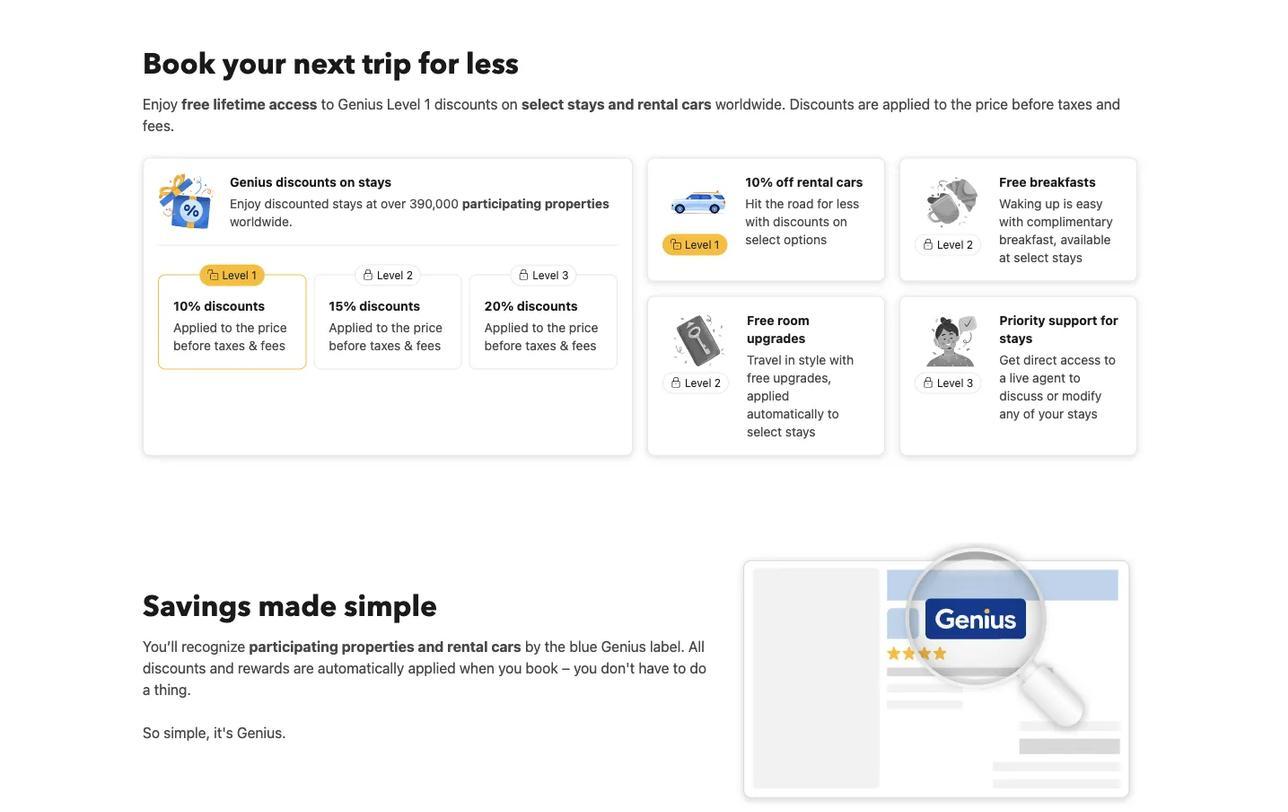 Task type: describe. For each thing, give the bounding box(es) containing it.
simple,
[[164, 724, 210, 741]]

in
[[785, 352, 795, 367]]

worldwide. inside the worldwide. discounts are applied to the price before taxes and fees.
[[716, 95, 786, 112]]

priority
[[1000, 312, 1046, 327]]

all
[[689, 638, 705, 655]]

free for free breakfasts waking up is easy with complimentary breakfast, available at select stays
[[1000, 174, 1027, 189]]

the inside 15% discounts applied to the price before taxes & fees
[[391, 320, 410, 334]]

support
[[1049, 312, 1098, 327]]

complimentary
[[1027, 214, 1113, 228]]

1 vertical spatial level 3
[[938, 377, 974, 389]]

rewards
[[238, 660, 290, 677]]

to inside the worldwide. discounts are applied to the price before taxes and fees.
[[934, 95, 947, 112]]

0 horizontal spatial rental
[[447, 638, 488, 655]]

& for 15% discounts
[[404, 338, 413, 352]]

blue
[[570, 638, 598, 655]]

10% discounts applied to the price before taxes & fees
[[173, 298, 287, 352]]

applied inside the worldwide. discounts are applied to the price before taxes and fees.
[[883, 95, 931, 112]]

10% for 10% discounts applied to the price before taxes & fees
[[173, 298, 201, 313]]

level up 15% discounts applied to the price before taxes & fees
[[377, 269, 404, 281]]

available
[[1061, 232, 1111, 246]]

breakfasts
[[1030, 174, 1096, 189]]

0 vertical spatial 3
[[562, 269, 569, 281]]

genius inside by the blue genius label. all discounts and rewards are automatically applied when you book – you don't have to do a thing.
[[601, 638, 646, 655]]

level down 10% off rental cars image
[[685, 238, 712, 251]]

the inside the worldwide. discounts are applied to the price before taxes and fees.
[[951, 95, 972, 112]]

discounts
[[790, 95, 855, 112]]

0 vertical spatial cars
[[682, 95, 712, 112]]

automatically for applied
[[747, 406, 824, 421]]

worldwide. discounts are applied to the price before taxes and fees.
[[143, 95, 1121, 134]]

by
[[525, 638, 541, 655]]

thing.
[[154, 681, 191, 698]]

applied for 10%
[[173, 320, 217, 334]]

before for 20% discounts applied to the price before taxes & fees
[[485, 338, 522, 352]]

select inside free breakfasts waking up is easy with complimentary breakfast, available at select stays
[[1014, 250, 1049, 264]]

level down free breakfasts image
[[938, 238, 964, 251]]

discounts inside by the blue genius label. all discounts and rewards are automatically applied when you book – you don't have to do a thing.
[[143, 660, 206, 677]]

or
[[1047, 388, 1059, 403]]

for inside priority support for stays get direct access to a live agent to discuss or modify any of your stays
[[1101, 312, 1119, 327]]

–
[[562, 660, 570, 677]]

applied inside free room upgrades travel in style with free upgrades, applied automatically to select stays
[[747, 388, 790, 403]]

discuss
[[1000, 388, 1044, 403]]

0 horizontal spatial enjoy
[[143, 95, 178, 112]]

free room upgrades image
[[671, 311, 728, 369]]

0 horizontal spatial access
[[269, 95, 317, 112]]

discounts inside 20% discounts applied to the price before taxes & fees
[[517, 298, 578, 313]]

2 for free breakfasts waking up is easy with complimentary breakfast, available at select stays
[[967, 238, 974, 251]]

any
[[1000, 406, 1020, 421]]

free inside free room upgrades travel in style with free upgrades, applied automatically to select stays
[[747, 370, 770, 385]]

0 horizontal spatial cars
[[492, 638, 522, 655]]

enjoy inside genius discounts on stays enjoy discounted stays at over 390,000 participating properties worldwide.
[[230, 196, 261, 211]]

savings made simple
[[143, 587, 437, 626]]

free room upgrades travel in style with free upgrades, applied automatically to select stays
[[747, 312, 854, 439]]

15%
[[329, 298, 356, 313]]

stays inside free breakfasts waking up is easy with complimentary breakfast, available at select stays
[[1053, 250, 1083, 264]]

recognize
[[182, 638, 245, 655]]

before inside the worldwide. discounts are applied to the price before taxes and fees.
[[1012, 95, 1055, 112]]

applied for 20%
[[485, 320, 529, 334]]

390,000
[[409, 196, 459, 211]]

& for 10% discounts
[[249, 338, 257, 352]]

10% off rental cars image
[[670, 173, 728, 230]]

level down priority support for stays image
[[938, 377, 964, 389]]

1 horizontal spatial 3
[[967, 377, 974, 389]]

0 vertical spatial on
[[502, 95, 518, 112]]

20%
[[485, 298, 514, 313]]

1 vertical spatial level 1
[[222, 269, 257, 281]]

style
[[799, 352, 826, 367]]

rental inside 10% off rental cars hit the road for less with discounts on select options
[[797, 174, 834, 189]]

have
[[639, 660, 669, 677]]

lifetime
[[213, 95, 266, 112]]

discounted
[[265, 196, 329, 211]]

0 horizontal spatial free
[[182, 95, 210, 112]]

the inside 10% off rental cars hit the road for less with discounts on select options
[[766, 196, 784, 211]]

0 horizontal spatial less
[[466, 44, 519, 83]]

you'll
[[143, 638, 178, 655]]

priority support for stays get direct access to a live agent to discuss or modify any of your stays
[[1000, 312, 1119, 421]]

genius.
[[237, 724, 286, 741]]

10% for 10% off rental cars hit the road for less with discounts on select options
[[746, 174, 773, 189]]

price for 20% discounts applied to the price before taxes & fees
[[569, 320, 598, 334]]

20% discounts applied to the price before taxes & fees
[[485, 298, 598, 352]]

book
[[143, 44, 215, 83]]

taxes for 15% discounts applied to the price before taxes & fees
[[370, 338, 401, 352]]

0 horizontal spatial participating
[[249, 638, 338, 655]]

discounts inside 10% off rental cars hit the road for less with discounts on select options
[[773, 214, 830, 228]]

stays inside free room upgrades travel in style with free upgrades, applied automatically to select stays
[[786, 424, 816, 439]]

before for 10% discounts applied to the price before taxes & fees
[[173, 338, 211, 352]]

savings
[[143, 587, 251, 626]]

10% off rental cars hit the road for less with discounts on select options
[[746, 174, 863, 246]]

so
[[143, 724, 160, 741]]

0 horizontal spatial 1
[[252, 269, 257, 281]]

15% discounts applied to the price before taxes & fees
[[329, 298, 443, 352]]

to inside 20% discounts applied to the price before taxes & fees
[[532, 320, 544, 334]]

waking
[[1000, 196, 1042, 211]]

to inside 15% discounts applied to the price before taxes & fees
[[376, 320, 388, 334]]

at inside free breakfasts waking up is easy with complimentary breakfast, available at select stays
[[1000, 250, 1011, 264]]

level down free room upgrades image
[[685, 377, 712, 389]]

next
[[293, 44, 355, 83]]

the inside 20% discounts applied to the price before taxes & fees
[[547, 320, 566, 334]]

free breakfasts waking up is easy with complimentary breakfast, available at select stays
[[1000, 174, 1113, 264]]

room
[[778, 312, 810, 327]]

1 vertical spatial properties
[[342, 638, 415, 655]]

taxes for 10% discounts applied to the price before taxes & fees
[[214, 338, 245, 352]]

book
[[526, 660, 558, 677]]

easy
[[1077, 196, 1103, 211]]

is
[[1064, 196, 1073, 211]]

2 horizontal spatial 1
[[715, 238, 720, 251]]

to inside 10% discounts applied to the price before taxes & fees
[[221, 320, 232, 334]]

so simple, it's genius.
[[143, 724, 286, 741]]

0 horizontal spatial for
[[419, 44, 459, 83]]

priority support for stays image
[[923, 311, 981, 369]]

2 for free room upgrades travel in style with free upgrades, applied automatically to select stays
[[715, 377, 721, 389]]



Task type: locate. For each thing, give the bounding box(es) containing it.
0 horizontal spatial &
[[249, 338, 257, 352]]

when
[[460, 660, 495, 677]]

participating up rewards
[[249, 638, 338, 655]]

applied down travel
[[747, 388, 790, 403]]

level 1 up 10% discounts applied to the price before taxes & fees
[[222, 269, 257, 281]]

simple
[[344, 587, 437, 626]]

0 vertical spatial 1
[[424, 95, 431, 112]]

are inside the worldwide. discounts are applied to the price before taxes and fees.
[[859, 95, 879, 112]]

1 horizontal spatial level 3
[[938, 377, 974, 389]]

2 vertical spatial 1
[[252, 269, 257, 281]]

1 horizontal spatial you
[[574, 660, 597, 677]]

price for 10% discounts applied to the price before taxes & fees
[[258, 320, 287, 334]]

level 2 down free room upgrades image
[[685, 377, 721, 389]]

price inside the worldwide. discounts are applied to the price before taxes and fees.
[[976, 95, 1009, 112]]

your inside priority support for stays get direct access to a live agent to discuss or modify any of your stays
[[1039, 406, 1064, 421]]

applied inside 20% discounts applied to the price before taxes & fees
[[485, 320, 529, 334]]

free inside free breakfasts waking up is easy with complimentary breakfast, available at select stays
[[1000, 174, 1027, 189]]

0 horizontal spatial you
[[498, 660, 522, 677]]

1 horizontal spatial enjoy
[[230, 196, 261, 211]]

select inside 10% off rental cars hit the road for less with discounts on select options
[[746, 232, 781, 246]]

travel
[[747, 352, 782, 367]]

0 horizontal spatial with
[[746, 214, 770, 228]]

a left live
[[1000, 370, 1007, 385]]

do
[[690, 660, 707, 677]]

with down waking
[[1000, 214, 1024, 228]]

are down you'll recognize participating properties and rental cars
[[294, 660, 314, 677]]

genius down the trip
[[338, 95, 383, 112]]

are right discounts
[[859, 95, 879, 112]]

2 down free breakfasts image
[[967, 238, 974, 251]]

0 vertical spatial level 2
[[938, 238, 974, 251]]

2 fees from the left
[[416, 338, 441, 352]]

discounts inside 15% discounts applied to the price before taxes & fees
[[359, 298, 420, 313]]

with down hit
[[746, 214, 770, 228]]

0 vertical spatial access
[[269, 95, 317, 112]]

1 horizontal spatial level 1
[[685, 238, 720, 251]]

for up enjoy free lifetime access to genius level 1 discounts on select stays and rental cars
[[419, 44, 459, 83]]

1 vertical spatial worldwide.
[[230, 214, 293, 228]]

fees inside 15% discounts applied to the price before taxes & fees
[[416, 338, 441, 352]]

1 vertical spatial access
[[1061, 352, 1101, 367]]

less
[[466, 44, 519, 83], [837, 196, 860, 211]]

applied left when
[[408, 660, 456, 677]]

0 horizontal spatial free
[[747, 312, 775, 327]]

price inside 15% discounts applied to the price before taxes & fees
[[414, 320, 443, 334]]

free up upgrades
[[747, 312, 775, 327]]

0 horizontal spatial level 3
[[533, 269, 569, 281]]

genius up discounted
[[230, 174, 273, 189]]

stays
[[568, 95, 605, 112], [358, 174, 392, 189], [333, 196, 363, 211], [1053, 250, 1083, 264], [1000, 330, 1033, 345], [1068, 406, 1098, 421], [786, 424, 816, 439]]

the inside 10% discounts applied to the price before taxes & fees
[[236, 320, 255, 334]]

to inside by the blue genius label. all discounts and rewards are automatically applied when you book – you don't have to do a thing.
[[673, 660, 686, 677]]

10% inside 10% discounts applied to the price before taxes & fees
[[173, 298, 201, 313]]

up
[[1046, 196, 1060, 211]]

2 horizontal spatial on
[[833, 214, 848, 228]]

fees inside 20% discounts applied to the price before taxes & fees
[[572, 338, 597, 352]]

fees for 15% discounts applied to the price before taxes & fees
[[416, 338, 441, 352]]

access
[[269, 95, 317, 112], [1061, 352, 1101, 367]]

taxes inside 10% discounts applied to the price before taxes & fees
[[214, 338, 245, 352]]

price for 15% discounts applied to the price before taxes & fees
[[414, 320, 443, 334]]

upgrades
[[747, 330, 806, 345]]

2
[[967, 238, 974, 251], [407, 269, 413, 281], [715, 377, 721, 389]]

a left thing.
[[143, 681, 150, 698]]

discounts inside 10% discounts applied to the price before taxes & fees
[[204, 298, 265, 313]]

2 horizontal spatial level 2
[[938, 238, 974, 251]]

2 down free room upgrades image
[[715, 377, 721, 389]]

taxes for 20% discounts applied to the price before taxes & fees
[[526, 338, 557, 352]]

2 up 15% discounts applied to the price before taxes & fees
[[407, 269, 413, 281]]

1 horizontal spatial genius
[[338, 95, 383, 112]]

level
[[387, 95, 421, 112], [685, 238, 712, 251], [938, 238, 964, 251], [222, 269, 249, 281], [377, 269, 404, 281], [533, 269, 559, 281], [685, 377, 712, 389], [938, 377, 964, 389]]

1 horizontal spatial level 2
[[685, 377, 721, 389]]

applied inside by the blue genius label. all discounts and rewards are automatically applied when you book – you don't have to do a thing.
[[408, 660, 456, 677]]

level 1
[[685, 238, 720, 251], [222, 269, 257, 281]]

for right support
[[1101, 312, 1119, 327]]

0 vertical spatial free
[[182, 95, 210, 112]]

with right style
[[830, 352, 854, 367]]

2 horizontal spatial applied
[[485, 320, 529, 334]]

hit
[[746, 196, 762, 211]]

the
[[951, 95, 972, 112], [766, 196, 784, 211], [236, 320, 255, 334], [391, 320, 410, 334], [547, 320, 566, 334], [545, 638, 566, 655]]

enjoy
[[143, 95, 178, 112], [230, 196, 261, 211]]

worldwide. left discounts
[[716, 95, 786, 112]]

level up 20% discounts applied to the price before taxes & fees
[[533, 269, 559, 281]]

1 vertical spatial 1
[[715, 238, 720, 251]]

and inside by the blue genius label. all discounts and rewards are automatically applied when you book – you don't have to do a thing.
[[210, 660, 234, 677]]

1 horizontal spatial applied
[[747, 388, 790, 403]]

taxes inside the worldwide. discounts are applied to the price before taxes and fees.
[[1058, 95, 1093, 112]]

by the blue genius label. all discounts and rewards are automatically applied when you book – you don't have to do a thing.
[[143, 638, 707, 698]]

free down book at the left of the page
[[182, 95, 210, 112]]

1 vertical spatial participating
[[249, 638, 338, 655]]

price inside 20% discounts applied to the price before taxes & fees
[[569, 320, 598, 334]]

3 fees from the left
[[572, 338, 597, 352]]

level 3 up 20% discounts applied to the price before taxes & fees
[[533, 269, 569, 281]]

level 3 down priority support for stays image
[[938, 377, 974, 389]]

taxes inside 15% discounts applied to the price before taxes & fees
[[370, 338, 401, 352]]

at left over
[[366, 196, 378, 211]]

off
[[776, 174, 794, 189]]

on inside 10% off rental cars hit the road for less with discounts on select options
[[833, 214, 848, 228]]

0 horizontal spatial 10%
[[173, 298, 201, 313]]

for right road
[[817, 196, 833, 211]]

made
[[258, 587, 337, 626]]

cars
[[682, 95, 712, 112], [837, 174, 863, 189], [492, 638, 522, 655]]

2 you from the left
[[574, 660, 597, 677]]

at down breakfast,
[[1000, 250, 1011, 264]]

access down 'next'
[[269, 95, 317, 112]]

agent
[[1033, 370, 1066, 385]]

level 3
[[533, 269, 569, 281], [938, 377, 974, 389]]

2 vertical spatial 2
[[715, 377, 721, 389]]

upgrades,
[[774, 370, 832, 385]]

1 horizontal spatial automatically
[[747, 406, 824, 421]]

1 horizontal spatial with
[[830, 352, 854, 367]]

free inside free room upgrades travel in style with free upgrades, applied automatically to select stays
[[747, 312, 775, 327]]

0 horizontal spatial level 2
[[377, 269, 413, 281]]

you right the –
[[574, 660, 597, 677]]

label.
[[650, 638, 685, 655]]

worldwide. inside genius discounts on stays enjoy discounted stays at over 390,000 participating properties worldwide.
[[230, 214, 293, 228]]

0 horizontal spatial genius
[[230, 174, 273, 189]]

discounts inside genius discounts on stays enjoy discounted stays at over 390,000 participating properties worldwide.
[[276, 174, 337, 189]]

price
[[976, 95, 1009, 112], [258, 320, 287, 334], [414, 320, 443, 334], [569, 320, 598, 334]]

0 vertical spatial 2
[[967, 238, 974, 251]]

1 horizontal spatial 10%
[[746, 174, 773, 189]]

a inside priority support for stays get direct access to a live agent to discuss or modify any of your stays
[[1000, 370, 1007, 385]]

automatically for are
[[318, 660, 404, 677]]

1 horizontal spatial free
[[1000, 174, 1027, 189]]

cars inside 10% off rental cars hit the road for less with discounts on select options
[[837, 174, 863, 189]]

genius inside genius discounts on stays enjoy discounted stays at over 390,000 participating properties worldwide.
[[230, 174, 273, 189]]

book your next trip for less image
[[158, 173, 216, 230]]

level 2 down free breakfasts image
[[938, 238, 974, 251]]

access up the modify
[[1061, 352, 1101, 367]]

participating right 390,000
[[462, 196, 542, 211]]

of
[[1024, 406, 1035, 421]]

get
[[1000, 352, 1021, 367]]

discounts
[[435, 95, 498, 112], [276, 174, 337, 189], [773, 214, 830, 228], [204, 298, 265, 313], [359, 298, 420, 313], [517, 298, 578, 313], [143, 660, 206, 677]]

fees for 20% discounts applied to the price before taxes & fees
[[572, 338, 597, 352]]

1 horizontal spatial rental
[[638, 95, 678, 112]]

taxes
[[1058, 95, 1093, 112], [214, 338, 245, 352], [370, 338, 401, 352], [526, 338, 557, 352]]

fees inside 10% discounts applied to the price before taxes & fees
[[261, 338, 285, 352]]

2 vertical spatial genius
[[601, 638, 646, 655]]

worldwide.
[[716, 95, 786, 112], [230, 214, 293, 228]]

0 horizontal spatial fees
[[261, 338, 285, 352]]

modify
[[1062, 388, 1102, 403]]

properties
[[545, 196, 610, 211], [342, 638, 415, 655]]

with inside 10% off rental cars hit the road for less with discounts on select options
[[746, 214, 770, 228]]

0 horizontal spatial applied
[[173, 320, 217, 334]]

less up enjoy free lifetime access to genius level 1 discounts on select stays and rental cars
[[466, 44, 519, 83]]

1 vertical spatial enjoy
[[230, 196, 261, 211]]

free up waking
[[1000, 174, 1027, 189]]

level down the trip
[[387, 95, 421, 112]]

on inside genius discounts on stays enjoy discounted stays at over 390,000 participating properties worldwide.
[[340, 174, 355, 189]]

with inside free breakfasts waking up is easy with complimentary breakfast, available at select stays
[[1000, 214, 1024, 228]]

3 applied from the left
[[485, 320, 529, 334]]

before inside 10% discounts applied to the price before taxes & fees
[[173, 338, 211, 352]]

free for free room upgrades travel in style with free upgrades, applied automatically to select stays
[[747, 312, 775, 327]]

2 applied from the left
[[329, 320, 373, 334]]

1 fees from the left
[[261, 338, 285, 352]]

direct
[[1024, 352, 1057, 367]]

0 vertical spatial a
[[1000, 370, 1007, 385]]

0 vertical spatial automatically
[[747, 406, 824, 421]]

applied
[[883, 95, 931, 112], [747, 388, 790, 403], [408, 660, 456, 677]]

automatically inside by the blue genius label. all discounts and rewards are automatically applied when you book – you don't have to do a thing.
[[318, 660, 404, 677]]

1 horizontal spatial for
[[817, 196, 833, 211]]

select inside free room upgrades travel in style with free upgrades, applied automatically to select stays
[[747, 424, 782, 439]]

level 2 for free room upgrades travel in style with free upgrades, applied automatically to select stays
[[685, 377, 721, 389]]

access inside priority support for stays get direct access to a live agent to discuss or modify any of your stays
[[1061, 352, 1101, 367]]

before for 15% discounts applied to the price before taxes & fees
[[329, 338, 367, 352]]

automatically
[[747, 406, 824, 421], [318, 660, 404, 677]]

live
[[1010, 370, 1030, 385]]

rental
[[638, 95, 678, 112], [797, 174, 834, 189], [447, 638, 488, 655]]

you left the book
[[498, 660, 522, 677]]

savings made simple image
[[736, 542, 1138, 808]]

it's
[[214, 724, 233, 741]]

1 horizontal spatial your
[[1039, 406, 1064, 421]]

on
[[502, 95, 518, 112], [340, 174, 355, 189], [833, 214, 848, 228]]

0 horizontal spatial properties
[[342, 638, 415, 655]]

with for free room upgrades travel in style with free upgrades, applied automatically to select stays
[[830, 352, 854, 367]]

over
[[381, 196, 406, 211]]

free
[[1000, 174, 1027, 189], [747, 312, 775, 327]]

2 vertical spatial for
[[1101, 312, 1119, 327]]

1 horizontal spatial worldwide.
[[716, 95, 786, 112]]

0 vertical spatial rental
[[638, 95, 678, 112]]

level 2 for free breakfasts waking up is easy with complimentary breakfast, available at select stays
[[938, 238, 974, 251]]

automatically down you'll recognize participating properties and rental cars
[[318, 660, 404, 677]]

genius
[[338, 95, 383, 112], [230, 174, 273, 189], [601, 638, 646, 655]]

1 applied from the left
[[173, 320, 217, 334]]

1 you from the left
[[498, 660, 522, 677]]

0 horizontal spatial on
[[340, 174, 355, 189]]

2 horizontal spatial genius
[[601, 638, 646, 655]]

breakfast,
[[1000, 232, 1058, 246]]

1 & from the left
[[249, 338, 257, 352]]

free down travel
[[747, 370, 770, 385]]

0 horizontal spatial at
[[366, 196, 378, 211]]

1 horizontal spatial &
[[404, 338, 413, 352]]

0 horizontal spatial 3
[[562, 269, 569, 281]]

level 2
[[938, 238, 974, 251], [377, 269, 413, 281], [685, 377, 721, 389]]

0 horizontal spatial 2
[[407, 269, 413, 281]]

before inside 15% discounts applied to the price before taxes & fees
[[329, 338, 367, 352]]

0 vertical spatial less
[[466, 44, 519, 83]]

genius discounts on stays enjoy discounted stays at over 390,000 participating properties worldwide.
[[230, 174, 610, 228]]

2 & from the left
[[404, 338, 413, 352]]

3 & from the left
[[560, 338, 569, 352]]

at
[[366, 196, 378, 211], [1000, 250, 1011, 264]]

1 vertical spatial on
[[340, 174, 355, 189]]

1 horizontal spatial at
[[1000, 250, 1011, 264]]

automatically down upgrades,
[[747, 406, 824, 421]]

before inside 20% discounts applied to the price before taxes & fees
[[485, 338, 522, 352]]

applied inside 15% discounts applied to the price before taxes & fees
[[329, 320, 373, 334]]

2 vertical spatial cars
[[492, 638, 522, 655]]

1 vertical spatial genius
[[230, 174, 273, 189]]

1 vertical spatial free
[[747, 312, 775, 327]]

less right road
[[837, 196, 860, 211]]

with for free breakfasts waking up is easy with complimentary breakfast, available at select stays
[[1000, 214, 1024, 228]]

1 vertical spatial level 2
[[377, 269, 413, 281]]

for inside 10% off rental cars hit the road for less with discounts on select options
[[817, 196, 833, 211]]

trip
[[362, 44, 412, 83]]

10% inside 10% off rental cars hit the road for less with discounts on select options
[[746, 174, 773, 189]]

taxes inside 20% discounts applied to the price before taxes & fees
[[526, 338, 557, 352]]

0 vertical spatial free
[[1000, 174, 1027, 189]]

1 vertical spatial 10%
[[173, 298, 201, 313]]

1 vertical spatial a
[[143, 681, 150, 698]]

with
[[746, 214, 770, 228], [1000, 214, 1024, 228], [830, 352, 854, 367]]

0 horizontal spatial automatically
[[318, 660, 404, 677]]

genius up don't
[[601, 638, 646, 655]]

1 horizontal spatial free
[[747, 370, 770, 385]]

1 vertical spatial your
[[1039, 406, 1064, 421]]

& inside 20% discounts applied to the price before taxes & fees
[[560, 338, 569, 352]]

3 down priority support for stays image
[[967, 377, 974, 389]]

2 horizontal spatial cars
[[837, 174, 863, 189]]

0 vertical spatial genius
[[338, 95, 383, 112]]

with inside free room upgrades travel in style with free upgrades, applied automatically to select stays
[[830, 352, 854, 367]]

1 vertical spatial cars
[[837, 174, 863, 189]]

enjoy free lifetime access to genius level 1 discounts on select stays and rental cars
[[143, 95, 712, 112]]

2 horizontal spatial fees
[[572, 338, 597, 352]]

enjoy left discounted
[[230, 196, 261, 211]]

to
[[321, 95, 334, 112], [934, 95, 947, 112], [221, 320, 232, 334], [376, 320, 388, 334], [532, 320, 544, 334], [1105, 352, 1116, 367], [1069, 370, 1081, 385], [828, 406, 839, 421], [673, 660, 686, 677]]

for
[[419, 44, 459, 83], [817, 196, 833, 211], [1101, 312, 1119, 327]]

at inside genius discounts on stays enjoy discounted stays at over 390,000 participating properties worldwide.
[[366, 196, 378, 211]]

don't
[[601, 660, 635, 677]]

&
[[249, 338, 257, 352], [404, 338, 413, 352], [560, 338, 569, 352]]

price inside 10% discounts applied to the price before taxes & fees
[[258, 320, 287, 334]]

0 vertical spatial are
[[859, 95, 879, 112]]

fees for 10% discounts applied to the price before taxes & fees
[[261, 338, 285, 352]]

before
[[1012, 95, 1055, 112], [173, 338, 211, 352], [329, 338, 367, 352], [485, 338, 522, 352]]

level 1 down 10% off rental cars image
[[685, 238, 720, 251]]

you
[[498, 660, 522, 677], [574, 660, 597, 677]]

1 vertical spatial at
[[1000, 250, 1011, 264]]

1 horizontal spatial cars
[[682, 95, 712, 112]]

a
[[1000, 370, 1007, 385], [143, 681, 150, 698]]

& inside 15% discounts applied to the price before taxes & fees
[[404, 338, 413, 352]]

fees.
[[143, 117, 174, 134]]

1 vertical spatial 3
[[967, 377, 974, 389]]

less inside 10% off rental cars hit the road for less with discounts on select options
[[837, 196, 860, 211]]

your up lifetime
[[223, 44, 286, 83]]

0 vertical spatial your
[[223, 44, 286, 83]]

10%
[[746, 174, 773, 189], [173, 298, 201, 313]]

0 vertical spatial level 1
[[685, 238, 720, 251]]

1 vertical spatial rental
[[797, 174, 834, 189]]

1 horizontal spatial less
[[837, 196, 860, 211]]

your
[[223, 44, 286, 83], [1039, 406, 1064, 421]]

1 vertical spatial free
[[747, 370, 770, 385]]

level 2 up 15% discounts applied to the price before taxes & fees
[[377, 269, 413, 281]]

are inside by the blue genius label. all discounts and rewards are automatically applied when you book – you don't have to do a thing.
[[294, 660, 314, 677]]

to inside free room upgrades travel in style with free upgrades, applied automatically to select stays
[[828, 406, 839, 421]]

& inside 10% discounts applied to the price before taxes & fees
[[249, 338, 257, 352]]

2 horizontal spatial with
[[1000, 214, 1024, 228]]

1 horizontal spatial access
[[1061, 352, 1101, 367]]

1 vertical spatial automatically
[[318, 660, 404, 677]]

and
[[608, 95, 634, 112], [1097, 95, 1121, 112], [418, 638, 444, 655], [210, 660, 234, 677]]

1 horizontal spatial fees
[[416, 338, 441, 352]]

1
[[424, 95, 431, 112], [715, 238, 720, 251], [252, 269, 257, 281]]

2 horizontal spatial 2
[[967, 238, 974, 251]]

free
[[182, 95, 210, 112], [747, 370, 770, 385]]

free breakfasts image
[[923, 173, 981, 230]]

book your next trip for less
[[143, 44, 519, 83]]

applied inside 10% discounts applied to the price before taxes & fees
[[173, 320, 217, 334]]

a inside by the blue genius label. all discounts and rewards are automatically applied when you book – you don't have to do a thing.
[[143, 681, 150, 698]]

2 vertical spatial applied
[[408, 660, 456, 677]]

properties inside genius discounts on stays enjoy discounted stays at over 390,000 participating properties worldwide.
[[545, 196, 610, 211]]

1 vertical spatial 2
[[407, 269, 413, 281]]

options
[[784, 232, 827, 246]]

worldwide. down discounted
[[230, 214, 293, 228]]

enjoy up fees.
[[143, 95, 178, 112]]

road
[[788, 196, 814, 211]]

the inside by the blue genius label. all discounts and rewards are automatically applied when you book – you don't have to do a thing.
[[545, 638, 566, 655]]

automatically inside free room upgrades travel in style with free upgrades, applied automatically to select stays
[[747, 406, 824, 421]]

level up 10% discounts applied to the price before taxes & fees
[[222, 269, 249, 281]]

you'll recognize participating properties and rental cars
[[143, 638, 522, 655]]

and inside the worldwide. discounts are applied to the price before taxes and fees.
[[1097, 95, 1121, 112]]

participating inside genius discounts on stays enjoy discounted stays at over 390,000 participating properties worldwide.
[[462, 196, 542, 211]]

& for 20% discounts
[[560, 338, 569, 352]]

0 horizontal spatial a
[[143, 681, 150, 698]]

applied for 15%
[[329, 320, 373, 334]]

0 horizontal spatial level 1
[[222, 269, 257, 281]]

3
[[562, 269, 569, 281], [967, 377, 974, 389]]

2 horizontal spatial for
[[1101, 312, 1119, 327]]

1 horizontal spatial 2
[[715, 377, 721, 389]]

0 horizontal spatial your
[[223, 44, 286, 83]]

applied right discounts
[[883, 95, 931, 112]]

3 up 20% discounts applied to the price before taxes & fees
[[562, 269, 569, 281]]

your down or
[[1039, 406, 1064, 421]]



Task type: vqa. For each thing, say whether or not it's contained in the screenshot.


